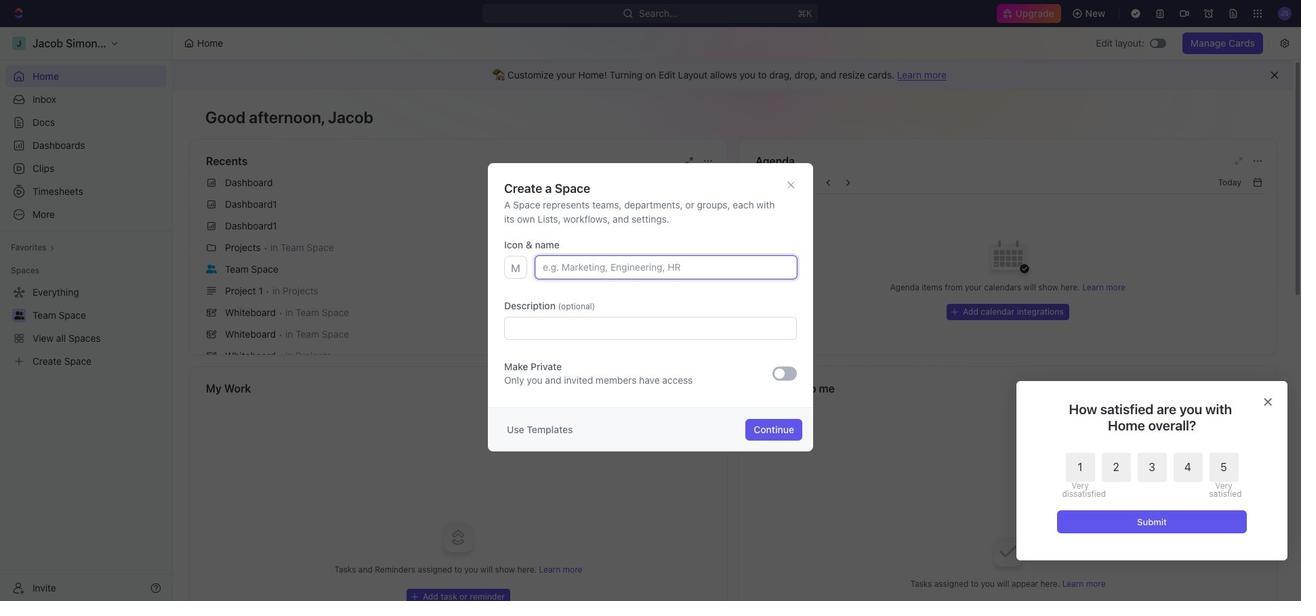 Task type: describe. For each thing, give the bounding box(es) containing it.
sidebar navigation
[[0, 27, 173, 602]]

user group image
[[206, 265, 217, 274]]

1 horizontal spatial dialog
[[1017, 382, 1288, 561]]



Task type: vqa. For each thing, say whether or not it's contained in the screenshot.
tenth OPTION from the left
no



Task type: locate. For each thing, give the bounding box(es) containing it.
tree inside the sidebar navigation
[[5, 282, 167, 373]]

option group
[[1063, 453, 1239, 499]]

0 horizontal spatial dialog
[[488, 163, 813, 452]]

None field
[[504, 317, 797, 340]]

e.g. Marketing, Engineering, HR field
[[535, 256, 797, 279]]

tree
[[5, 282, 167, 373]]

alert
[[173, 60, 1294, 90]]

dialog
[[488, 163, 813, 452], [1017, 382, 1288, 561]]



